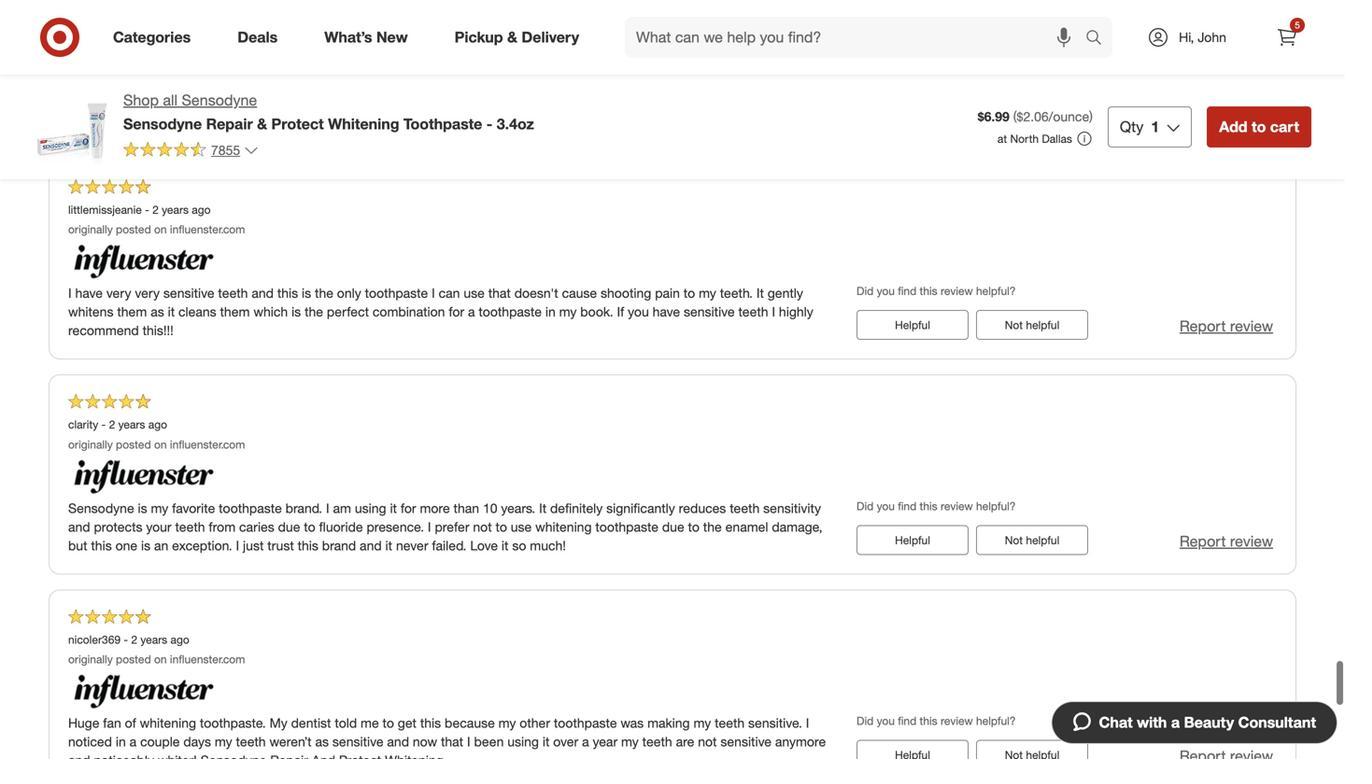 Task type: locate. For each thing, give the bounding box(es) containing it.
huge fan of whitening toothpaste. my dentist told me to get this because my other toothpaste was making my teeth sensitive. i noticed in a couple days my teeth weren't as sensitive and now that i been using it over a year my teeth are not sensitive anymore and noticeably whiter! sensodyne repair and protect whitening
[[68, 715, 826, 760]]

sensitive down me
[[333, 734, 384, 751]]

posted down littlemissjeanie - 2 years ago
[[116, 222, 151, 236]]

very up the too
[[106, 89, 131, 105]]

originally posted on influenster.com up all
[[68, 26, 245, 40]]

damage,
[[772, 519, 823, 535]]

4 posted from the top
[[116, 653, 151, 667]]

1 horizontal spatial 2
[[131, 633, 137, 647]]

an
[[154, 538, 168, 554]]

dentist inside huge fan of whitening toothpaste. my dentist told me to get this because my other toothpaste was making my teeth sensitive. i noticed in a couple days my teeth weren't as sensitive and now that i been using it over a year my teeth are not sensitive anymore and noticeably whiter! sensodyne repair and protect whitening
[[291, 715, 331, 732]]

to right pain
[[684, 285, 695, 302]]

years for favorite
[[118, 418, 145, 432]]

from inside sensodyne is my favorite toothpaste brand. i am using it for more than 10 years. it definitely significantly reduces teeth sensitivity and protects your teeth from caries due to fluoride presence. i prefer not to use whitening toothpaste due to the enamel damage, but this one is an exception. i just trust this brand and it never failed. love it so much!
[[209, 519, 236, 535]]

2 report review button from the top
[[1180, 316, 1274, 337]]

& inside pickup & delivery link
[[507, 28, 518, 46]]

2 did from the top
[[857, 284, 874, 298]]

2 originally from the top
[[68, 222, 113, 236]]

& inside shop all sensodyne sensodyne repair & protect whitening toothpaste - 3.4oz
[[257, 115, 267, 133]]

but
[[68, 538, 87, 554]]

if
[[617, 304, 624, 320]]

ago for very
[[192, 203, 211, 217]]

0 vertical spatial not
[[473, 519, 492, 535]]

4 did from the top
[[857, 714, 874, 728]]

a up noticeably
[[130, 734, 137, 751]]

0 horizontal spatial that
[[283, 89, 306, 105]]

helpful
[[895, 318, 931, 332], [895, 533, 931, 548]]

1 vertical spatial repair
[[270, 753, 308, 760]]

use
[[464, 285, 485, 302], [511, 519, 532, 535]]

on
[[154, 26, 167, 40], [154, 222, 167, 236], [154, 438, 167, 452], [154, 653, 167, 667]]

1 horizontal spatial them
[[220, 304, 250, 320]]

1 vertical spatial years
[[118, 418, 145, 432]]

1 horizontal spatial so
[[223, 89, 237, 105]]

posted down the nicoler369 - 2 years ago
[[116, 653, 151, 667]]

to inside button
[[1252, 118, 1266, 136]]

new
[[376, 28, 408, 46]]

all
[[163, 91, 178, 109]]

did for originally posted on influenster.com
[[857, 69, 874, 83]]

0 vertical spatial ago
[[192, 203, 211, 217]]

- right the clarity
[[101, 418, 106, 432]]

1 vertical spatial report
[[1180, 317, 1226, 336]]

for down can
[[449, 304, 464, 320]]

- right littlemissjeanie
[[145, 203, 149, 217]]

protect down loved
[[272, 115, 324, 133]]

2 horizontal spatial so
[[512, 538, 526, 554]]

1 helpful from the top
[[895, 318, 931, 332]]

2 vertical spatial not helpful
[[1005, 533, 1060, 548]]

0 vertical spatial report
[[1180, 102, 1226, 120]]

did right gently
[[857, 284, 874, 298]]

protect down me
[[339, 753, 381, 760]]

you
[[877, 69, 895, 83], [877, 284, 895, 298], [628, 304, 649, 320], [877, 499, 895, 513], [877, 714, 895, 728]]

that
[[283, 89, 306, 105], [488, 285, 511, 302], [441, 734, 464, 751]]

0 vertical spatial as
[[151, 304, 164, 320]]

2 helpful from the top
[[895, 533, 931, 548]]

1 posted from the top
[[116, 26, 151, 40]]

due
[[278, 519, 300, 535], [662, 519, 685, 535]]

my down toothpaste.
[[215, 734, 232, 751]]

3 originally from the top
[[68, 438, 113, 452]]

not right are
[[698, 734, 717, 751]]

years for very
[[162, 203, 189, 217]]

my up been on the bottom of page
[[499, 715, 516, 732]]

1 vertical spatial whitening
[[536, 519, 592, 535]]

4 originally from the top
[[68, 653, 113, 667]]

using right 'am'
[[355, 500, 386, 517]]

my left teeth.
[[699, 285, 717, 302]]

you for originally posted on influenster.com
[[877, 69, 895, 83]]

sensitive inside i have very sensitive teeth so i loved that this item had some extra whitening added in. i whiten my teeth with bleach from the dentist too so it makes my teeth much happier. i don't know if it really whitened them though.
[[135, 89, 186, 105]]

protects
[[94, 519, 142, 535]]

1 not helpful button from the top
[[976, 95, 1089, 125]]

3 posted from the top
[[116, 438, 151, 452]]

0 vertical spatial helpful button
[[857, 310, 969, 340]]

toothpaste up over
[[554, 715, 617, 732]]

extra
[[424, 89, 453, 105]]

have for i have very sensitive teeth so i loved that this item had some extra whitening added in. i whiten my teeth with bleach from the dentist too so it makes my teeth much happier. i don't know if it really whitened them though.
[[75, 89, 103, 105]]

have inside i have very sensitive teeth so i loved that this item had some extra whitening added in. i whiten my teeth with bleach from the dentist too so it makes my teeth much happier. i don't know if it really whitened them though.
[[75, 89, 103, 105]]

1 report from the top
[[1180, 102, 1226, 120]]

helpful for 2nd helpful "button" from the top
[[895, 533, 931, 548]]

protect inside shop all sensodyne sensodyne repair & protect whitening toothpaste - 3.4oz
[[272, 115, 324, 133]]

it left over
[[543, 734, 550, 751]]

2 horizontal spatial ago
[[192, 203, 211, 217]]

- inside shop all sensodyne sensodyne repair & protect whitening toothpaste - 3.4oz
[[487, 115, 493, 133]]

1 vertical spatial whitening
[[385, 753, 444, 760]]

did for littlemissjeanie
[[857, 284, 874, 298]]

dentist up weren't at the left
[[291, 715, 331, 732]]

to down "brand." on the left bottom of page
[[304, 519, 316, 535]]

1 vertical spatial report review
[[1180, 317, 1274, 336]]

posted down clarity - 2 years ago in the left of the page
[[116, 438, 151, 452]]

it right teeth.
[[757, 285, 764, 302]]

repair up 7855
[[206, 115, 253, 133]]

in up noticeably
[[116, 734, 126, 751]]

0 vertical spatial dentist
[[68, 107, 108, 124]]

my
[[270, 715, 288, 732]]

$6.99 ( $2.06 /ounce )
[[978, 109, 1093, 125]]

1 vertical spatial helpful button
[[857, 526, 969, 555]]

5
[[1295, 19, 1301, 31]]

0 horizontal spatial due
[[278, 519, 300, 535]]

originally posted on influenster.com down the nicoler369 - 2 years ago
[[68, 653, 245, 667]]

- for noticed
[[124, 633, 128, 647]]

that left "doesn't"
[[488, 285, 511, 302]]

i right in.
[[575, 89, 579, 105]]

delivery
[[522, 28, 579, 46]]

it up this!!!
[[168, 304, 175, 320]]

whitening down had
[[328, 115, 399, 133]]

originally posted on influenster.com down littlemissjeanie - 2 years ago
[[68, 222, 245, 236]]

have for i have very very sensitive teeth and this is the only toothpaste i can use that doesn't cause shooting pain to my teeth. it gently whitens them as it cleans them which is the perfect combination for a toothpaste in my book. if you have sensitive teeth i highly recommend this!!!
[[75, 285, 103, 302]]

1 vertical spatial it
[[539, 500, 547, 517]]

in
[[546, 304, 556, 320], [116, 734, 126, 751]]

0 horizontal spatial it
[[539, 500, 547, 517]]

4 influenster.com from the top
[[170, 653, 245, 667]]

2 helpful? from the top
[[976, 284, 1016, 298]]

1 vertical spatial not helpful button
[[976, 310, 1089, 340]]

1 horizontal spatial from
[[750, 89, 777, 105]]

to down the '10'
[[496, 519, 507, 535]]

protect inside huge fan of whitening toothpaste. my dentist told me to get this because my other toothpaste was making my teeth sensitive. i noticed in a couple days my teeth weren't as sensitive and now that i been using it over a year my teeth are not sensitive anymore and noticeably whiter! sensodyne repair and protect whitening
[[339, 753, 381, 760]]

not helpful button
[[976, 95, 1089, 125], [976, 310, 1089, 340], [976, 526, 1089, 555]]

0 vertical spatial protect
[[272, 115, 324, 133]]

and up which
[[252, 285, 274, 302]]

0 vertical spatial from
[[750, 89, 777, 105]]

ago down 7855 link
[[192, 203, 211, 217]]

1 vertical spatial &
[[257, 115, 267, 133]]

originally posted on influenster.com
[[68, 26, 245, 40], [68, 222, 245, 236], [68, 438, 245, 452], [68, 653, 245, 667]]

a left year at the left
[[582, 734, 589, 751]]

don't
[[353, 107, 382, 124]]

1 horizontal spatial repair
[[270, 753, 308, 760]]

sensitive up makes on the left of the page
[[135, 89, 186, 105]]

toothpaste.
[[200, 715, 266, 732]]

1 vertical spatial protect
[[339, 753, 381, 760]]

one
[[115, 538, 137, 554]]

have down pain
[[653, 304, 680, 320]]

- left 3.4oz
[[487, 115, 493, 133]]

repair
[[206, 115, 253, 133], [270, 753, 308, 760]]

sensitive.
[[749, 715, 803, 732]]

to right me
[[383, 715, 394, 732]]

0 horizontal spatial &
[[257, 115, 267, 133]]

that up much
[[283, 89, 306, 105]]

1 find from the top
[[898, 69, 917, 83]]

2 find from the top
[[898, 284, 917, 298]]

the right bleach on the right top of the page
[[780, 89, 799, 105]]

0 horizontal spatial ago
[[148, 418, 167, 432]]

0 horizontal spatial in
[[116, 734, 126, 751]]

1 vertical spatial with
[[1137, 714, 1167, 732]]

3.4oz
[[497, 115, 534, 133]]

so right the too
[[135, 107, 149, 124]]

on down littlemissjeanie - 2 years ago
[[154, 222, 167, 236]]

2 horizontal spatial them
[[533, 107, 563, 124]]

my up are
[[694, 715, 711, 732]]

image of sensodyne repair & protect whitening toothpaste - 3.4oz image
[[34, 90, 108, 164]]

2 vertical spatial so
[[512, 538, 526, 554]]

1 vertical spatial so
[[135, 107, 149, 124]]

exception.
[[172, 538, 232, 554]]

originally posted on influenster.com for favorite
[[68, 438, 245, 452]]

0 horizontal spatial for
[[401, 500, 416, 517]]

2 right littlemissjeanie
[[152, 203, 159, 217]]

kaitlinj20
[[68, 6, 112, 20]]

ago for favorite
[[148, 418, 167, 432]]

3 report review from the top
[[1180, 533, 1274, 551]]

4 on from the top
[[154, 653, 167, 667]]

making
[[648, 715, 690, 732]]

posted up shop
[[116, 26, 151, 40]]

2 did you find this review helpful? from the top
[[857, 284, 1016, 298]]

2 right nicoler369
[[131, 633, 137, 647]]

2 vertical spatial ago
[[171, 633, 189, 647]]

1 vertical spatial dentist
[[291, 715, 331, 732]]

it inside sensodyne is my favorite toothpaste brand. i am using it for more than 10 years. it definitely significantly reduces teeth sensitivity and protects your teeth from caries due to fluoride presence. i prefer not to use whitening toothpaste due to the enamel damage, but this one is an exception. i just trust this brand and it never failed. love it so much!
[[539, 500, 547, 517]]

review
[[941, 69, 973, 83], [1231, 102, 1274, 120], [941, 284, 973, 298], [1231, 317, 1274, 336], [941, 499, 973, 513], [1231, 533, 1274, 551], [941, 714, 973, 728]]

influenster.com up toothpaste.
[[170, 653, 245, 667]]

the down reduces
[[703, 519, 722, 535]]

my up your
[[151, 500, 168, 517]]

sensodyne up protects
[[68, 500, 134, 517]]

influenster.com
[[170, 26, 245, 40], [170, 222, 245, 236], [170, 438, 245, 452], [170, 653, 245, 667]]

0 vertical spatial whitening
[[328, 115, 399, 133]]

a
[[468, 304, 475, 320], [1172, 714, 1180, 732], [130, 734, 137, 751], [582, 734, 589, 751]]

not helpful
[[1005, 103, 1060, 117], [1005, 318, 1060, 332], [1005, 533, 1060, 548]]

0 vertical spatial &
[[507, 28, 518, 46]]

caries
[[239, 519, 274, 535]]

i up whitens in the top left of the page
[[68, 285, 72, 302]]

0 vertical spatial have
[[75, 89, 103, 105]]

it right love
[[502, 538, 509, 554]]

days
[[183, 734, 211, 751]]

is
[[302, 285, 311, 302], [292, 304, 301, 320], [138, 500, 147, 517], [141, 538, 151, 554]]

2 vertical spatial not
[[1005, 533, 1023, 548]]

i have very sensitive teeth so i loved that this item had some extra whitening added in. i whiten my teeth with bleach from the dentist too so it makes my teeth much happier. i don't know if it really whitened them though.
[[68, 89, 799, 124]]

What can we help you find? suggestions appear below search field
[[625, 17, 1090, 58]]

influenster.com for toothpaste
[[170, 438, 245, 452]]

2 horizontal spatial that
[[488, 285, 511, 302]]

whitening
[[328, 115, 399, 133], [385, 753, 444, 760]]

nicoler369 - 2 years ago
[[68, 633, 189, 647]]

very up whitens in the top left of the page
[[106, 285, 131, 302]]

2 due from the left
[[662, 519, 685, 535]]

whitening inside huge fan of whitening toothpaste. my dentist told me to get this because my other toothpaste was making my teeth sensitive. i noticed in a couple days my teeth weren't as sensitive and now that i been using it over a year my teeth are not sensitive anymore and noticeably whiter! sensodyne repair and protect whitening
[[385, 753, 444, 760]]

1 vertical spatial report review button
[[1180, 316, 1274, 337]]

search button
[[1077, 17, 1122, 62]]

love
[[470, 538, 498, 554]]

1 horizontal spatial ago
[[171, 633, 189, 647]]

1 horizontal spatial for
[[449, 304, 464, 320]]

very for them
[[106, 285, 131, 302]]

get
[[398, 715, 417, 732]]

some
[[388, 89, 421, 105]]

1 vertical spatial for
[[401, 500, 416, 517]]

1 vertical spatial that
[[488, 285, 511, 302]]

2 vertical spatial years
[[141, 633, 167, 647]]

so left loved
[[223, 89, 237, 105]]

helpful
[[1026, 103, 1060, 117], [1026, 318, 1060, 332], [1026, 533, 1060, 548]]

0 vertical spatial helpful
[[895, 318, 931, 332]]

that inside i have very sensitive teeth so i loved that this item had some extra whitening added in. i whiten my teeth with bleach from the dentist too so it makes my teeth much happier. i don't know if it really whitened them though.
[[283, 89, 306, 105]]

1 vertical spatial not
[[1005, 318, 1023, 332]]

4 did you find this review helpful? from the top
[[857, 714, 1016, 728]]

from up exception.
[[209, 519, 236, 535]]

though.
[[567, 107, 611, 124]]

2 originally posted on influenster.com from the top
[[68, 222, 245, 236]]

7855 link
[[123, 141, 259, 162]]

0 vertical spatial not helpful button
[[976, 95, 1089, 125]]

1 horizontal spatial in
[[546, 304, 556, 320]]

0 vertical spatial using
[[355, 500, 386, 517]]

use down years. at the left of page
[[511, 519, 532, 535]]

3 not helpful button from the top
[[976, 526, 1089, 555]]

and inside i have very very sensitive teeth and this is the only toothpaste i can use that doesn't cause shooting pain to my teeth. it gently whitens them as it cleans them which is the perfect combination for a toothpaste in my book. if you have sensitive teeth i highly recommend this!!!
[[252, 285, 274, 302]]

3 not helpful from the top
[[1005, 533, 1060, 548]]

0 vertical spatial not
[[1005, 103, 1023, 117]]

find for littlemissjeanie
[[898, 284, 917, 298]]

1 horizontal spatial as
[[315, 734, 329, 751]]

0 horizontal spatial using
[[355, 500, 386, 517]]

1 vertical spatial from
[[209, 519, 236, 535]]

whitening up whitened
[[457, 89, 514, 105]]

to inside i have very very sensitive teeth and this is the only toothpaste i can use that doesn't cause shooting pain to my teeth. it gently whitens them as it cleans them which is the perfect combination for a toothpaste in my book. if you have sensitive teeth i highly recommend this!!!
[[684, 285, 695, 302]]

on up all
[[154, 26, 167, 40]]

1 horizontal spatial not
[[698, 734, 717, 751]]

report review button for first helpful "button"
[[1180, 316, 1274, 337]]

0 vertical spatial report review
[[1180, 102, 1274, 120]]

0 vertical spatial helpful
[[1026, 103, 1060, 117]]

to down reduces
[[688, 519, 700, 535]]

2
[[152, 203, 159, 217], [109, 418, 115, 432], [131, 633, 137, 647]]

2 on from the top
[[154, 222, 167, 236]]

2 vertical spatial report review
[[1180, 533, 1274, 551]]

nicoler369
[[68, 633, 121, 647]]

perfect
[[327, 304, 369, 320]]

0 horizontal spatial from
[[209, 519, 236, 535]]

&
[[507, 28, 518, 46], [257, 115, 267, 133]]

dentist left the too
[[68, 107, 108, 124]]

3 find from the top
[[898, 499, 917, 513]]

3 helpful from the top
[[1026, 533, 1060, 548]]

sensitive down teeth.
[[684, 304, 735, 320]]

0 vertical spatial whitening
[[457, 89, 514, 105]]

1 not from the top
[[1005, 103, 1023, 117]]

very inside i have very sensitive teeth so i loved that this item had some extra whitening added in. i whiten my teeth with bleach from the dentist too so it makes my teeth much happier. i don't know if it really whitened them though.
[[106, 89, 131, 105]]

not up love
[[473, 519, 492, 535]]

with inside i have very sensitive teeth so i loved that this item had some extra whitening added in. i whiten my teeth with bleach from the dentist too so it makes my teeth much happier. i don't know if it really whitened them though.
[[679, 89, 704, 105]]

2 vertical spatial helpful
[[1026, 533, 1060, 548]]

whitening down the definitely
[[536, 519, 592, 535]]

to right add
[[1252, 118, 1266, 136]]

from right bleach on the right top of the page
[[750, 89, 777, 105]]

pickup
[[455, 28, 503, 46]]

protect
[[272, 115, 324, 133], [339, 753, 381, 760]]

3 influenster.com from the top
[[170, 438, 245, 452]]

1 horizontal spatial dentist
[[291, 715, 331, 732]]

year
[[593, 734, 618, 751]]

influenster.com for toothpaste.
[[170, 653, 245, 667]]

0 vertical spatial use
[[464, 285, 485, 302]]

influenster.com for sensitive
[[170, 222, 245, 236]]

0 vertical spatial that
[[283, 89, 306, 105]]

use inside i have very very sensitive teeth and this is the only toothpaste i can use that doesn't cause shooting pain to my teeth. it gently whitens them as it cleans them which is the perfect combination for a toothpaste in my book. if you have sensitive teeth i highly recommend this!!!
[[464, 285, 485, 302]]

did you find this review helpful? for originally posted on influenster.com
[[857, 69, 1016, 83]]

2 not helpful from the top
[[1005, 318, 1060, 332]]

0 horizontal spatial repair
[[206, 115, 253, 133]]

2 report from the top
[[1180, 317, 1226, 336]]

helpful for first helpful "button"
[[895, 318, 931, 332]]

for inside i have very very sensitive teeth and this is the only toothpaste i can use that doesn't cause shooting pain to my teeth. it gently whitens them as it cleans them which is the perfect combination for a toothpaste in my book. if you have sensitive teeth i highly recommend this!!!
[[449, 304, 464, 320]]

2 vertical spatial have
[[653, 304, 680, 320]]

find
[[898, 69, 917, 83], [898, 284, 917, 298], [898, 499, 917, 513], [898, 714, 917, 728]]

helpful? for nicoler369
[[976, 714, 1016, 728]]

influenster.com up all
[[170, 26, 245, 40]]

0 horizontal spatial protect
[[272, 115, 324, 133]]

whitening inside sensodyne is my favorite toothpaste brand. i am using it for more than 10 years. it definitely significantly reduces teeth sensitivity and protects your teeth from caries due to fluoride presence. i prefer not to use whitening toothpaste due to the enamel damage, but this one is an exception. i just trust this brand and it never failed. love it so much!
[[536, 519, 592, 535]]

2 vertical spatial report
[[1180, 533, 1226, 551]]

with left bleach on the right top of the page
[[679, 89, 704, 105]]

1 influenster.com from the top
[[170, 26, 245, 40]]

whitening inside shop all sensodyne sensodyne repair & protect whitening toothpaste - 3.4oz
[[328, 115, 399, 133]]

me
[[361, 715, 379, 732]]

0 horizontal spatial dentist
[[68, 107, 108, 124]]

4 originally posted on influenster.com from the top
[[68, 653, 245, 667]]

it up presence.
[[390, 500, 397, 517]]

my inside sensodyne is my favorite toothpaste brand. i am using it for more than 10 years. it definitely significantly reduces teeth sensitivity and protects your teeth from caries due to fluoride presence. i prefer not to use whitening toothpaste due to the enamel damage, but this one is an exception. i just trust this brand and it never failed. love it so much!
[[151, 500, 168, 517]]

very for too
[[106, 89, 131, 105]]

sensitivity
[[764, 500, 821, 517]]

0 vertical spatial not helpful
[[1005, 103, 1060, 117]]

2 vertical spatial not helpful button
[[976, 526, 1089, 555]]

2 helpful button from the top
[[857, 526, 969, 555]]

them left which
[[220, 304, 250, 320]]

1 did from the top
[[857, 69, 874, 83]]

$6.99
[[978, 109, 1010, 125]]

1 horizontal spatial that
[[441, 734, 464, 751]]

2 horizontal spatial 2
[[152, 203, 159, 217]]

helpful? for littlemissjeanie
[[976, 284, 1016, 298]]

originally down littlemissjeanie
[[68, 222, 113, 236]]

1 horizontal spatial with
[[1137, 714, 1167, 732]]

a left the beauty
[[1172, 714, 1180, 732]]

1 helpful from the top
[[1026, 103, 1060, 117]]

1 horizontal spatial whitening
[[457, 89, 514, 105]]

did you find this review helpful? for littlemissjeanie
[[857, 284, 1016, 298]]

if
[[420, 107, 427, 124]]

1 horizontal spatial protect
[[339, 753, 381, 760]]

3 report review button from the top
[[1180, 531, 1274, 553]]

use inside sensodyne is my favorite toothpaste brand. i am using it for more than 10 years. it definitely significantly reduces teeth sensitivity and protects your teeth from caries due to fluoride presence. i prefer not to use whitening toothpaste due to the enamel damage, but this one is an exception. i just trust this brand and it never failed. love it so much!
[[511, 519, 532, 535]]

whitening up 'couple'
[[140, 715, 196, 732]]

1 horizontal spatial due
[[662, 519, 685, 535]]

years right nicoler369
[[141, 633, 167, 647]]

originally posted on influenster.com for very
[[68, 222, 245, 236]]

to
[[1252, 118, 1266, 136], [684, 285, 695, 302], [304, 519, 316, 535], [496, 519, 507, 535], [688, 519, 700, 535], [383, 715, 394, 732]]

add
[[1220, 118, 1248, 136]]

1 vertical spatial in
[[116, 734, 126, 751]]

2 report review from the top
[[1180, 317, 1274, 336]]

2 influenster.com from the top
[[170, 222, 245, 236]]

i
[[68, 89, 72, 105], [241, 89, 244, 105], [575, 89, 579, 105], [346, 107, 349, 124], [68, 285, 72, 302], [432, 285, 435, 302], [772, 304, 776, 320], [326, 500, 329, 517], [428, 519, 431, 535], [236, 538, 239, 554], [806, 715, 810, 732], [467, 734, 471, 751]]

1 vertical spatial helpful
[[895, 533, 931, 548]]

shooting
[[601, 285, 652, 302]]

in down "doesn't"
[[546, 304, 556, 320]]

1 vertical spatial using
[[508, 734, 539, 751]]

2 vertical spatial whitening
[[140, 715, 196, 732]]

happier.
[[296, 107, 342, 124]]

0 horizontal spatial so
[[135, 107, 149, 124]]

as up this!!!
[[151, 304, 164, 320]]

3 report from the top
[[1180, 533, 1226, 551]]

1 helpful? from the top
[[976, 69, 1016, 83]]

them down "added"
[[533, 107, 563, 124]]

& down loved
[[257, 115, 267, 133]]

due down reduces
[[662, 519, 685, 535]]

0 vertical spatial report review button
[[1180, 101, 1274, 122]]

littlemissjeanie
[[68, 203, 142, 217]]

told
[[335, 715, 357, 732]]

1 report review from the top
[[1180, 102, 1274, 120]]

originally down the kaitlinj20
[[68, 26, 113, 40]]

for
[[449, 304, 464, 320], [401, 500, 416, 517]]

2 for my
[[109, 418, 115, 432]]

4 helpful? from the top
[[976, 714, 1016, 728]]

that down because
[[441, 734, 464, 751]]

2 posted from the top
[[116, 222, 151, 236]]

originally
[[68, 26, 113, 40], [68, 222, 113, 236], [68, 438, 113, 452], [68, 653, 113, 667]]

repair inside shop all sensodyne sensodyne repair & protect whitening toothpaste - 3.4oz
[[206, 115, 253, 133]]

/ounce
[[1049, 109, 1090, 125]]

i left just
[[236, 538, 239, 554]]

not helpful button for 2nd helpful "button" from the top
[[976, 526, 1089, 555]]

them inside i have very sensitive teeth so i loved that this item had some extra whitening added in. i whiten my teeth with bleach from the dentist too so it makes my teeth much happier. i don't know if it really whitened them though.
[[533, 107, 563, 124]]

2 for of
[[131, 633, 137, 647]]

1 vertical spatial have
[[75, 285, 103, 302]]

0 horizontal spatial use
[[464, 285, 485, 302]]

them up this!!!
[[117, 304, 147, 320]]

1 vertical spatial 2
[[109, 418, 115, 432]]

originally for huge
[[68, 653, 113, 667]]

4 find from the top
[[898, 714, 917, 728]]

1 did you find this review helpful? from the top
[[857, 69, 1016, 83]]

3 on from the top
[[154, 438, 167, 452]]

1 vertical spatial ago
[[148, 418, 167, 432]]

in.
[[558, 89, 572, 105]]

0 vertical spatial years
[[162, 203, 189, 217]]

did down the what can we help you find? suggestions appear below search box in the top of the page
[[857, 69, 874, 83]]

1 horizontal spatial it
[[757, 285, 764, 302]]

weren't
[[270, 734, 312, 751]]

it inside i have very very sensitive teeth and this is the only toothpaste i can use that doesn't cause shooting pain to my teeth. it gently whitens them as it cleans them which is the perfect combination for a toothpaste in my book. if you have sensitive teeth i highly recommend this!!!
[[757, 285, 764, 302]]

0 vertical spatial it
[[757, 285, 764, 302]]

consultant
[[1239, 714, 1317, 732]]

0 horizontal spatial whitening
[[140, 715, 196, 732]]

report review button for 2nd helpful "button" from the top
[[1180, 531, 1274, 553]]

2 not helpful button from the top
[[976, 310, 1089, 340]]

not helpful button for first helpful "button"
[[976, 310, 1089, 340]]

2 vertical spatial 2
[[131, 633, 137, 647]]

have up whitens in the top left of the page
[[75, 285, 103, 302]]

very up this!!!
[[135, 285, 160, 302]]

hi,
[[1179, 29, 1195, 45]]

the inside i have very sensitive teeth so i loved that this item had some extra whitening added in. i whiten my teeth with bleach from the dentist too so it makes my teeth much happier. i don't know if it really whitened them though.
[[780, 89, 799, 105]]

chat with a beauty consultant
[[1099, 714, 1317, 732]]

originally posted on influenster.com down clarity - 2 years ago in the left of the page
[[68, 438, 245, 452]]

3 originally posted on influenster.com from the top
[[68, 438, 245, 452]]

from
[[750, 89, 777, 105], [209, 519, 236, 535]]

clarity
[[68, 418, 98, 432]]

as
[[151, 304, 164, 320], [315, 734, 329, 751]]



Task type: vqa. For each thing, say whether or not it's contained in the screenshot.
Sandstone
no



Task type: describe. For each thing, give the bounding box(es) containing it.
you inside i have very very sensitive teeth and this is the only toothpaste i can use that doesn't cause shooting pain to my teeth. it gently whitens them as it cleans them which is the perfect combination for a toothpaste in my book. if you have sensitive teeth i highly recommend this!!!
[[628, 304, 649, 320]]

presence.
[[367, 519, 424, 535]]

it inside huge fan of whitening toothpaste. my dentist told me to get this because my other toothpaste was making my teeth sensitive. i noticed in a couple days my teeth weren't as sensitive and now that i been using it over a year my teeth are not sensitive anymore and noticeably whiter! sensodyne repair and protect whitening
[[543, 734, 550, 751]]

10
[[483, 500, 498, 517]]

in inside i have very very sensitive teeth and this is the only toothpaste i can use that doesn't cause shooting pain to my teeth. it gently whitens them as it cleans them which is the perfect combination for a toothpaste in my book. if you have sensitive teeth i highly recommend this!!!
[[546, 304, 556, 320]]

1 originally from the top
[[68, 26, 113, 40]]

shop all sensodyne sensodyne repair & protect whitening toothpaste - 3.4oz
[[123, 91, 534, 133]]

teeth.
[[720, 285, 753, 302]]

highly
[[779, 304, 814, 320]]

whiten
[[582, 89, 621, 105]]

item
[[334, 89, 359, 105]]

had
[[363, 89, 385, 105]]

is right which
[[292, 304, 301, 320]]

toothpaste up caries
[[219, 500, 282, 517]]

3 helpful? from the top
[[976, 499, 1016, 513]]

my right whiten
[[625, 89, 642, 105]]

which
[[254, 304, 288, 320]]

1 report review button from the top
[[1180, 101, 1274, 122]]

toothpaste down "doesn't"
[[479, 304, 542, 320]]

my down cause
[[559, 304, 577, 320]]

from inside i have very sensitive teeth so i loved that this item had some extra whitening added in. i whiten my teeth with bleach from the dentist too so it makes my teeth much happier. i don't know if it really whitened them though.
[[750, 89, 777, 105]]

this inside i have very very sensitive teeth and this is the only toothpaste i can use that doesn't cause shooting pain to my teeth. it gently whitens them as it cleans them which is the perfect combination for a toothpaste in my book. if you have sensitive teeth i highly recommend this!!!
[[277, 285, 298, 302]]

just
[[243, 538, 264, 554]]

and down the get
[[387, 734, 409, 751]]

on for whitening
[[154, 653, 167, 667]]

the left 'only'
[[315, 285, 334, 302]]

2 not from the top
[[1005, 318, 1023, 332]]

brand.
[[286, 500, 322, 517]]

whitening inside huge fan of whitening toothpaste. my dentist told me to get this because my other toothpaste was making my teeth sensitive. i noticed in a couple days my teeth weren't as sensitive and now that i been using it over a year my teeth are not sensitive anymore and noticeably whiter! sensodyne repair and protect whitening
[[140, 715, 196, 732]]

sensodyne inside sensodyne is my favorite toothpaste brand. i am using it for more than 10 years. it definitely significantly reduces teeth sensitivity and protects your teeth from caries due to fluoride presence. i prefer not to use whitening toothpaste due to the enamel damage, but this one is an exception. i just trust this brand and it never failed. love it so much!
[[68, 500, 134, 517]]

only
[[337, 285, 361, 302]]

in inside huge fan of whitening toothpaste. my dentist told me to get this because my other toothpaste was making my teeth sensitive. i noticed in a couple days my teeth weren't as sensitive and now that i been using it over a year my teeth are not sensitive anymore and noticeably whiter! sensodyne repair and protect whitening
[[116, 734, 126, 751]]

find for originally posted on influenster.com
[[898, 69, 917, 83]]

sensitive down sensitive.
[[721, 734, 772, 751]]

i left loved
[[241, 89, 244, 105]]

(
[[1014, 109, 1017, 125]]

makes
[[163, 107, 201, 124]]

loved
[[248, 89, 279, 105]]

it right if
[[431, 107, 438, 124]]

shop
[[123, 91, 159, 109]]

using inside huge fan of whitening toothpaste. my dentist told me to get this because my other toothpaste was making my teeth sensitive. i noticed in a couple days my teeth weren't as sensitive and now that i been using it over a year my teeth are not sensitive anymore and noticeably whiter! sensodyne repair and protect whitening
[[508, 734, 539, 751]]

and
[[312, 753, 335, 760]]

know
[[386, 107, 417, 124]]

i down item
[[346, 107, 349, 124]]

clarity - 2 years ago
[[68, 418, 167, 432]]

1 helpful button from the top
[[857, 310, 969, 340]]

i have very very sensitive teeth and this is the only toothpaste i can use that doesn't cause shooting pain to my teeth. it gently whitens them as it cleans them which is the perfect combination for a toothpaste in my book. if you have sensitive teeth i highly recommend this!!!
[[68, 285, 814, 339]]

fluoride
[[319, 519, 363, 535]]

using inside sensodyne is my favorite toothpaste brand. i am using it for more than 10 years. it definitely significantly reduces teeth sensitivity and protects your teeth from caries due to fluoride presence. i prefer not to use whitening toothpaste due to the enamel damage, but this one is an exception. i just trust this brand and it never failed. love it so much!
[[355, 500, 386, 517]]

originally posted on influenster.com for whitening
[[68, 653, 245, 667]]

with inside button
[[1137, 714, 1167, 732]]

doesn't
[[515, 285, 558, 302]]

on for favorite
[[154, 438, 167, 452]]

sensodyne right all
[[182, 91, 257, 109]]

that inside huge fan of whitening toothpaste. my dentist told me to get this because my other toothpaste was making my teeth sensitive. i noticed in a couple days my teeth weren't as sensitive and now that i been using it over a year my teeth are not sensitive anymore and noticeably whiter! sensodyne repair and protect whitening
[[441, 734, 464, 751]]

whiter!
[[158, 753, 197, 760]]

significantly
[[607, 500, 675, 517]]

can
[[439, 285, 460, 302]]

did for nicoler369
[[857, 714, 874, 728]]

1 originally posted on influenster.com from the top
[[68, 26, 245, 40]]

2 helpful from the top
[[1026, 318, 1060, 332]]

- for teeth.
[[145, 203, 149, 217]]

brand
[[322, 538, 356, 554]]

chat
[[1099, 714, 1133, 732]]

toothpaste up combination
[[365, 285, 428, 302]]

i down because
[[467, 734, 471, 751]]

at north dallas
[[998, 132, 1073, 146]]

i left shop
[[68, 89, 72, 105]]

am
[[333, 500, 351, 517]]

fan
[[103, 715, 121, 732]]

chat with a beauty consultant button
[[1052, 702, 1338, 745]]

3 did from the top
[[857, 499, 874, 513]]

1 due from the left
[[278, 519, 300, 535]]

report review for first helpful "button"
[[1180, 317, 1274, 336]]

noticeably
[[94, 753, 154, 760]]

dentist inside i have very sensitive teeth so i loved that this item had some extra whitening added in. i whiten my teeth with bleach from the dentist too so it makes my teeth much happier. i don't know if it really whitened them though.
[[68, 107, 108, 124]]

report for first helpful "button"
[[1180, 317, 1226, 336]]

so inside sensodyne is my favorite toothpaste brand. i am using it for more than 10 years. it definitely significantly reduces teeth sensitivity and protects your teeth from caries due to fluoride presence. i prefer not to use whitening toothpaste due to the enamel damage, but this one is an exception. i just trust this brand and it never failed. love it so much!
[[512, 538, 526, 554]]

now
[[413, 734, 437, 751]]

i up anymore
[[806, 715, 810, 732]]

did you find this review helpful? for nicoler369
[[857, 714, 1016, 728]]

sensodyne inside huge fan of whitening toothpaste. my dentist told me to get this because my other toothpaste was making my teeth sensitive. i noticed in a couple days my teeth weren't as sensitive and now that i been using it over a year my teeth are not sensitive anymore and noticeably whiter! sensodyne repair and protect whitening
[[201, 753, 267, 760]]

originally for sensodyne
[[68, 438, 113, 452]]

dallas
[[1042, 132, 1073, 146]]

repair inside huge fan of whitening toothpaste. my dentist told me to get this because my other toothpaste was making my teeth sensitive. i noticed in a couple days my teeth weren't as sensitive and now that i been using it over a year my teeth are not sensitive anymore and noticeably whiter! sensodyne repair and protect whitening
[[270, 753, 308, 760]]

are
[[676, 734, 695, 751]]

deals link
[[222, 17, 301, 58]]

it down presence.
[[386, 538, 393, 554]]

hi, john
[[1179, 29, 1227, 45]]

toothpaste down significantly
[[596, 519, 659, 535]]

this inside huge fan of whitening toothpaste. my dentist told me to get this because my other toothpaste was making my teeth sensitive. i noticed in a couple days my teeth weren't as sensitive and now that i been using it over a year my teeth are not sensitive anymore and noticeably whiter! sensodyne repair and protect whitening
[[420, 715, 441, 732]]

what's new
[[324, 28, 408, 46]]

originally for i
[[68, 222, 113, 236]]

it left all
[[152, 107, 159, 124]]

pain
[[655, 285, 680, 302]]

i left can
[[432, 285, 435, 302]]

2 for very
[[152, 203, 159, 217]]

whitening inside i have very sensitive teeth so i loved that this item had some extra whitening added in. i whiten my teeth with bleach from the dentist too so it makes my teeth much happier. i don't know if it really whitened them though.
[[457, 89, 514, 105]]

beauty
[[1184, 714, 1235, 732]]

more
[[420, 500, 450, 517]]

cart
[[1271, 118, 1300, 136]]

ago for whitening
[[171, 633, 189, 647]]

my right makes on the left of the page
[[205, 107, 223, 124]]

years for whitening
[[141, 633, 167, 647]]

your
[[146, 519, 172, 535]]

it inside i have very very sensitive teeth and this is the only toothpaste i can use that doesn't cause shooting pain to my teeth. it gently whitens them as it cleans them which is the perfect combination for a toothpaste in my book. if you have sensitive teeth i highly recommend this!!!
[[168, 304, 175, 320]]

been
[[474, 734, 504, 751]]

posted for very
[[116, 222, 151, 236]]

7855
[[211, 142, 240, 158]]

added
[[517, 89, 555, 105]]

- for protects
[[101, 418, 106, 432]]

you for nicoler369
[[877, 714, 895, 728]]

really
[[441, 107, 472, 124]]

is left 'only'
[[302, 285, 311, 302]]

0 horizontal spatial them
[[117, 304, 147, 320]]

not inside sensodyne is my favorite toothpaste brand. i am using it for more than 10 years. it definitely significantly reduces teeth sensitivity and protects your teeth from caries due to fluoride presence. i prefer not to use whitening toothpaste due to the enamel damage, but this one is an exception. i just trust this brand and it never failed. love it so much!
[[473, 519, 492, 535]]

i down more
[[428, 519, 431, 535]]

sensitive up cleans on the top left of page
[[163, 285, 214, 302]]

not inside huge fan of whitening toothpaste. my dentist told me to get this because my other toothpaste was making my teeth sensitive. i noticed in a couple days my teeth weren't as sensitive and now that i been using it over a year my teeth are not sensitive anymore and noticeably whiter! sensodyne repair and protect whitening
[[698, 734, 717, 751]]

report for 2nd helpful "button" from the top
[[1180, 533, 1226, 551]]

toothpaste
[[404, 115, 483, 133]]

categories link
[[97, 17, 214, 58]]

on for very
[[154, 222, 167, 236]]

helpful? for originally posted on influenster.com
[[976, 69, 1016, 83]]

1
[[1151, 118, 1160, 136]]

a inside chat with a beauty consultant button
[[1172, 714, 1180, 732]]

couple
[[140, 734, 180, 751]]

sensodyne down all
[[123, 115, 202, 133]]

and down presence.
[[360, 538, 382, 554]]

report review for 2nd helpful "button" from the top
[[1180, 533, 1274, 551]]

that inside i have very very sensitive teeth and this is the only toothpaste i can use that doesn't cause shooting pain to my teeth. it gently whitens them as it cleans them which is the perfect combination for a toothpaste in my book. if you have sensitive teeth i highly recommend this!!!
[[488, 285, 511, 302]]

and up but
[[68, 519, 90, 535]]

search
[[1077, 30, 1122, 48]]

the left perfect
[[305, 304, 323, 320]]

toothpaste inside huge fan of whitening toothpaste. my dentist told me to get this because my other toothpaste was making my teeth sensitive. i noticed in a couple days my teeth weren't as sensitive and now that i been using it over a year my teeth are not sensitive anymore and noticeably whiter! sensodyne repair and protect whitening
[[554, 715, 617, 732]]

find for nicoler369
[[898, 714, 917, 728]]

for inside sensodyne is my favorite toothpaste brand. i am using it for more than 10 years. it definitely significantly reduces teeth sensitivity and protects your teeth from caries due to fluoride presence. i prefer not to use whitening toothpaste due to the enamel damage, but this one is an exception. i just trust this brand and it never failed. love it so much!
[[401, 500, 416, 517]]

bleach
[[707, 89, 746, 105]]

1 on from the top
[[154, 26, 167, 40]]

posted for of
[[116, 653, 151, 667]]

is up your
[[138, 500, 147, 517]]

never
[[396, 538, 428, 554]]

this inside i have very sensitive teeth so i loved that this item had some extra whitening added in. i whiten my teeth with bleach from the dentist too so it makes my teeth much happier. i don't know if it really whitened them though.
[[309, 89, 330, 105]]

recommend
[[68, 323, 139, 339]]

north
[[1011, 132, 1039, 146]]

3 did you find this review helpful? from the top
[[857, 499, 1016, 513]]

because
[[445, 715, 495, 732]]

failed.
[[432, 538, 467, 554]]

0 vertical spatial so
[[223, 89, 237, 105]]

was
[[621, 715, 644, 732]]

reduces
[[679, 500, 726, 517]]

my down was
[[621, 734, 639, 751]]

$2.06
[[1017, 109, 1049, 125]]

1 not helpful from the top
[[1005, 103, 1060, 117]]

cause
[[562, 285, 597, 302]]

anymore
[[775, 734, 826, 751]]

i left 'am'
[[326, 500, 329, 517]]

to inside huge fan of whitening toothpaste. my dentist told me to get this because my other toothpaste was making my teeth sensitive. i noticed in a couple days my teeth weren't as sensitive and now that i been using it over a year my teeth are not sensitive anymore and noticeably whiter! sensodyne repair and protect whitening
[[383, 715, 394, 732]]

as inside huge fan of whitening toothpaste. my dentist told me to get this because my other toothpaste was making my teeth sensitive. i noticed in a couple days my teeth weren't as sensitive and now that i been using it over a year my teeth are not sensitive anymore and noticeably whiter! sensodyne repair and protect whitening
[[315, 734, 329, 751]]

the inside sensodyne is my favorite toothpaste brand. i am using it for more than 10 years. it definitely significantly reduces teeth sensitivity and protects your teeth from caries due to fluoride presence. i prefer not to use whitening toothpaste due to the enamel damage, but this one is an exception. i just trust this brand and it never failed. love it so much!
[[703, 519, 722, 535]]

a inside i have very very sensitive teeth and this is the only toothpaste i can use that doesn't cause shooting pain to my teeth. it gently whitens them as it cleans them which is the perfect combination for a toothpaste in my book. if you have sensitive teeth i highly recommend this!!!
[[468, 304, 475, 320]]

noticed
[[68, 734, 112, 751]]

than
[[454, 500, 479, 517]]

is left an at the left of the page
[[141, 538, 151, 554]]

too
[[112, 107, 131, 124]]

cleans
[[178, 304, 216, 320]]

3 not from the top
[[1005, 533, 1023, 548]]

posted for my
[[116, 438, 151, 452]]

as inside i have very very sensitive teeth and this is the only toothpaste i can use that doesn't cause shooting pain to my teeth. it gently whitens them as it cleans them which is the perfect combination for a toothpaste in my book. if you have sensitive teeth i highly recommend this!!!
[[151, 304, 164, 320]]

and down noticed
[[68, 753, 90, 760]]

littlemissjeanie - 2 years ago
[[68, 203, 211, 217]]

add to cart button
[[1207, 107, 1312, 148]]

definitely
[[550, 500, 603, 517]]

deals
[[238, 28, 278, 46]]

huge
[[68, 715, 99, 732]]

you for littlemissjeanie
[[877, 284, 895, 298]]

i down gently
[[772, 304, 776, 320]]

enamel
[[726, 519, 769, 535]]

john
[[1198, 29, 1227, 45]]



